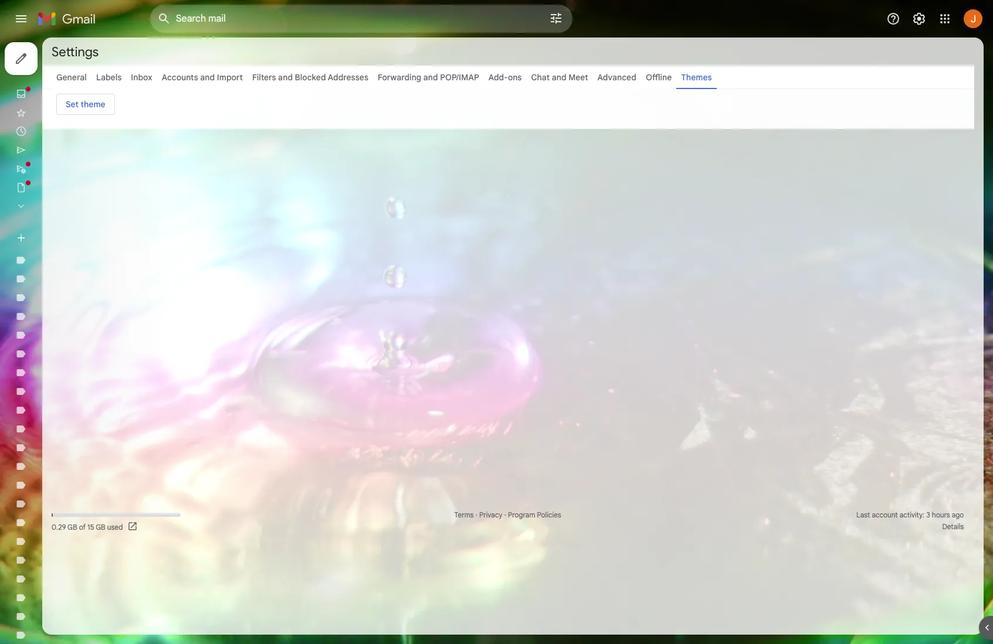 Task type: describe. For each thing, give the bounding box(es) containing it.
settings
[[52, 44, 99, 60]]

add-ons link
[[489, 72, 522, 83]]

meet
[[569, 72, 588, 83]]

forwarding
[[378, 72, 421, 83]]

follow link to manage storage image
[[128, 522, 139, 533]]

ons
[[508, 72, 522, 83]]

forwarding and pop/imap
[[378, 72, 479, 83]]

ago
[[952, 511, 964, 520]]

general link
[[56, 72, 87, 83]]

3
[[926, 511, 930, 520]]

last account activity: 3 hours ago details
[[856, 511, 964, 532]]

import
[[217, 72, 243, 83]]

theme
[[81, 99, 105, 110]]

terms · privacy · program policies
[[454, 511, 561, 520]]

2 gb from the left
[[96, 523, 105, 532]]

activity:
[[900, 511, 925, 520]]

themes link
[[681, 72, 712, 83]]

and for accounts
[[200, 72, 215, 83]]

15
[[87, 523, 94, 532]]

blocked
[[295, 72, 326, 83]]

1 gb from the left
[[68, 523, 77, 532]]

accounts and import
[[162, 72, 243, 83]]

details
[[942, 523, 964, 532]]

advanced search options image
[[544, 6, 568, 30]]

gmail image
[[38, 7, 101, 31]]

support image
[[886, 12, 901, 26]]

set theme
[[66, 99, 105, 110]]

chat and meet
[[531, 72, 588, 83]]

filters and blocked addresses
[[252, 72, 368, 83]]

privacy
[[479, 511, 503, 520]]

footer containing terms
[[42, 510, 974, 533]]

Search mail text field
[[176, 13, 516, 25]]

advanced link
[[598, 72, 636, 83]]



Task type: vqa. For each thing, say whether or not it's contained in the screenshot.
'hours'
yes



Task type: locate. For each thing, give the bounding box(es) containing it.
offline link
[[646, 72, 672, 83]]

offline
[[646, 72, 672, 83]]

details link
[[942, 523, 964, 532]]

labels
[[96, 72, 122, 83]]

terms
[[454, 511, 474, 520]]

program policies link
[[508, 511, 561, 520]]

1 horizontal spatial gb
[[96, 523, 105, 532]]

and left pop/imap
[[423, 72, 438, 83]]

settings image
[[912, 12, 926, 26]]

account
[[872, 511, 898, 520]]

search mail image
[[154, 8, 175, 29]]

gb right "15"
[[96, 523, 105, 532]]

set
[[66, 99, 79, 110]]

gb
[[68, 523, 77, 532], [96, 523, 105, 532]]

program
[[508, 511, 535, 520]]

addresses
[[328, 72, 368, 83]]

terms link
[[454, 511, 474, 520]]

3 and from the left
[[423, 72, 438, 83]]

0.29
[[52, 523, 66, 532]]

filters
[[252, 72, 276, 83]]

privacy link
[[479, 511, 503, 520]]

0 horizontal spatial gb
[[68, 523, 77, 532]]

add-ons
[[489, 72, 522, 83]]

policies
[[537, 511, 561, 520]]

general
[[56, 72, 87, 83]]

and for forwarding
[[423, 72, 438, 83]]

of
[[79, 523, 86, 532]]

accounts
[[162, 72, 198, 83]]

themes
[[681, 72, 712, 83]]

inbox link
[[131, 72, 152, 83]]

add-
[[489, 72, 508, 83]]

set theme button
[[56, 94, 115, 115]]

advanced
[[598, 72, 636, 83]]

and for chat
[[552, 72, 566, 83]]

hours
[[932, 511, 950, 520]]

accounts and import link
[[162, 72, 243, 83]]

inbox
[[131, 72, 152, 83]]

· right terms link
[[476, 511, 477, 520]]

and left import at the left top
[[200, 72, 215, 83]]

main menu image
[[14, 12, 28, 26]]

2 and from the left
[[278, 72, 293, 83]]

forwarding and pop/imap link
[[378, 72, 479, 83]]

·
[[476, 511, 477, 520], [504, 511, 506, 520]]

None search field
[[150, 5, 573, 33]]

navigation
[[0, 38, 141, 645]]

filters and blocked addresses link
[[252, 72, 368, 83]]

and right filters
[[278, 72, 293, 83]]

0 horizontal spatial ·
[[476, 511, 477, 520]]

· right privacy 'link'
[[504, 511, 506, 520]]

0.29 gb of 15 gb used
[[52, 523, 123, 532]]

and right chat
[[552, 72, 566, 83]]

and for filters
[[278, 72, 293, 83]]

labels link
[[96, 72, 122, 83]]

1 · from the left
[[476, 511, 477, 520]]

and
[[200, 72, 215, 83], [278, 72, 293, 83], [423, 72, 438, 83], [552, 72, 566, 83]]

chat and meet link
[[531, 72, 588, 83]]

footer
[[42, 510, 974, 533]]

pop/imap
[[440, 72, 479, 83]]

gb left "of"
[[68, 523, 77, 532]]

4 and from the left
[[552, 72, 566, 83]]

last
[[856, 511, 870, 520]]

chat
[[531, 72, 550, 83]]

1 and from the left
[[200, 72, 215, 83]]

2 · from the left
[[504, 511, 506, 520]]

1 horizontal spatial ·
[[504, 511, 506, 520]]

used
[[107, 523, 123, 532]]



